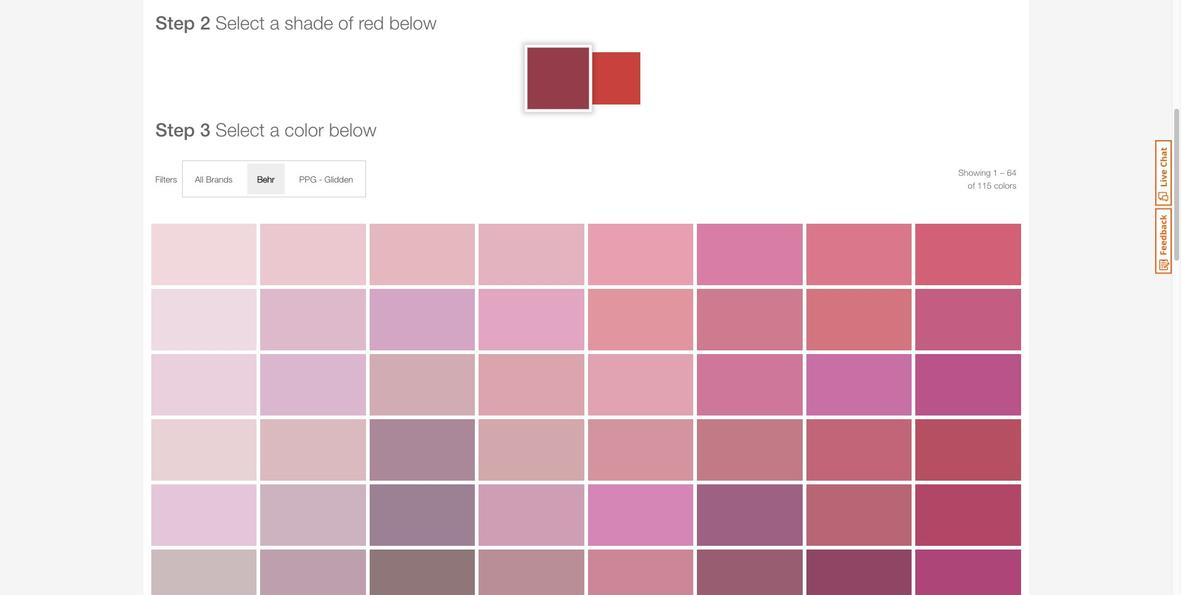 Task type: describe. For each thing, give the bounding box(es) containing it.
brand
[[206, 174, 228, 184]]

glidden
[[325, 174, 353, 184]]

-
[[319, 174, 322, 184]]

shade
[[285, 12, 333, 33]]

step 2 select a shade of red below
[[155, 12, 437, 34]]

115
[[978, 180, 992, 191]]

3
[[200, 119, 210, 141]]

of inside step 2 select a shade of red below
[[338, 12, 353, 33]]

all brand s
[[195, 174, 233, 184]]

live chat image
[[1156, 140, 1172, 206]]

ppg - glidden
[[299, 174, 353, 184]]

below inside step 2 select a shade of red below
[[389, 12, 437, 33]]

color
[[285, 119, 324, 141]]

1
[[993, 168, 998, 178]]

filters
[[155, 174, 177, 184]]

a for 3
[[270, 119, 280, 141]]



Task type: locate. For each thing, give the bounding box(es) containing it.
step for step 3
[[155, 119, 195, 141]]

of inside showing 1 – 64 of 115 colors
[[968, 180, 975, 191]]

below right color
[[329, 119, 377, 141]]

2 a from the top
[[270, 119, 280, 141]]

below right red
[[389, 12, 437, 33]]

64
[[1007, 168, 1017, 178]]

behr
[[257, 174, 275, 184]]

showing 1 – 64 of 115 colors
[[959, 168, 1017, 191]]

select for step 2
[[216, 12, 265, 33]]

feedback link image
[[1156, 208, 1172, 274]]

1 vertical spatial select
[[216, 119, 265, 141]]

red
[[358, 12, 384, 33]]

a left color
[[270, 119, 280, 141]]

below
[[389, 12, 437, 33], [329, 119, 377, 141]]

1 vertical spatial a
[[270, 119, 280, 141]]

of
[[338, 12, 353, 33], [968, 180, 975, 191]]

below inside 'step 3 select a color below'
[[329, 119, 377, 141]]

1 step from the top
[[155, 12, 195, 34]]

step for step 2
[[155, 12, 195, 34]]

2 select from the top
[[216, 119, 265, 141]]

–
[[1001, 168, 1005, 178]]

1 vertical spatial of
[[968, 180, 975, 191]]

0 vertical spatial below
[[389, 12, 437, 33]]

all
[[195, 174, 204, 184]]

a
[[270, 12, 280, 33], [270, 119, 280, 141]]

step left 3
[[155, 119, 195, 141]]

ppg
[[299, 174, 317, 184]]

0 vertical spatial select
[[216, 12, 265, 33]]

select for step 3
[[216, 119, 265, 141]]

a inside step 2 select a shade of red below
[[270, 12, 280, 33]]

select inside step 2 select a shade of red below
[[216, 12, 265, 33]]

0 horizontal spatial of
[[338, 12, 353, 33]]

s
[[228, 174, 233, 184]]

select right 2
[[216, 12, 265, 33]]

of left red
[[338, 12, 353, 33]]

1 horizontal spatial of
[[968, 180, 975, 191]]

of left 115
[[968, 180, 975, 191]]

1 vertical spatial step
[[155, 119, 195, 141]]

2 step from the top
[[155, 119, 195, 141]]

0 vertical spatial step
[[155, 12, 195, 34]]

select
[[216, 12, 265, 33], [216, 119, 265, 141]]

step left 2
[[155, 12, 195, 34]]

select right 3
[[216, 119, 265, 141]]

showing
[[959, 168, 991, 178]]

step
[[155, 12, 195, 34], [155, 119, 195, 141]]

0 horizontal spatial below
[[329, 119, 377, 141]]

select inside 'step 3 select a color below'
[[216, 119, 265, 141]]

colors
[[994, 180, 1017, 191]]

1 a from the top
[[270, 12, 280, 33]]

step 3 select a color below
[[155, 119, 377, 141]]

2
[[200, 12, 210, 34]]

0 vertical spatial a
[[270, 12, 280, 33]]

1 select from the top
[[216, 12, 265, 33]]

a inside 'step 3 select a color below'
[[270, 119, 280, 141]]

a left shade
[[270, 12, 280, 33]]

1 horizontal spatial below
[[389, 12, 437, 33]]

0 vertical spatial of
[[338, 12, 353, 33]]

a for 2
[[270, 12, 280, 33]]

1 vertical spatial below
[[329, 119, 377, 141]]



Task type: vqa. For each thing, say whether or not it's contained in the screenshot.
Select for Step 3
yes



